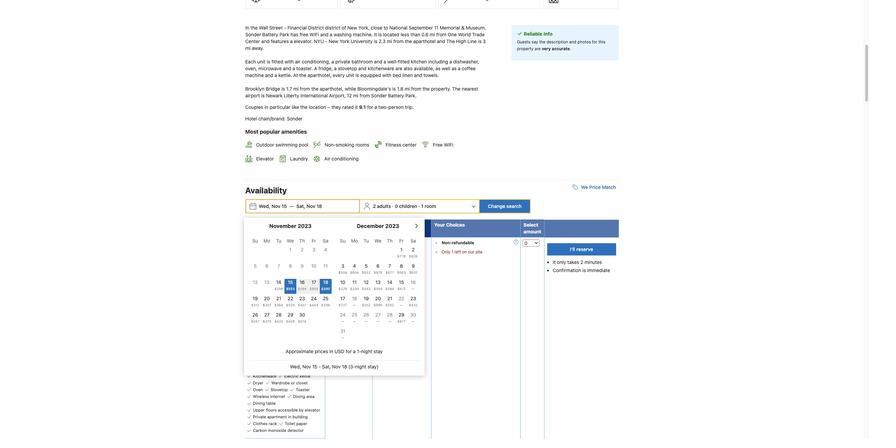Task type: vqa. For each thing, say whether or not it's contained in the screenshot.
Street on the top left of page
yes



Task type: locate. For each thing, give the bounding box(es) containing it.
17 cell
[[308, 278, 320, 294]]

1 7 from the left
[[278, 263, 280, 269]]

— inside 31 —
[[341, 336, 345, 340]]

mi down center
[[245, 45, 251, 51]]

28 inside 28 $420
[[276, 312, 282, 318]]

10
[[312, 263, 317, 269], [340, 280, 346, 285]]

14 inside 14 $394
[[387, 280, 393, 285]]

1 horizontal spatial new
[[348, 25, 357, 31]]

1 16 from the left
[[300, 280, 305, 285]]

2 tu from the left
[[364, 238, 369, 244]]

1 13 from the left
[[265, 280, 270, 285]]

2 right takes
[[581, 260, 584, 265]]

1 vertical spatial private
[[255, 281, 268, 286]]

27 down $996
[[375, 312, 381, 318]]

21 for 21 $364
[[276, 296, 281, 302]]

30 December 2023 checkbox
[[408, 312, 419, 327]]

tu down november
[[276, 238, 282, 244]]

museum,
[[466, 25, 486, 31]]

0 vertical spatial 25
[[323, 296, 329, 302]]

in right couples
[[265, 104, 268, 110]]

• for non-refundable
[[436, 241, 437, 246]]

26
[[252, 312, 258, 318], [364, 312, 369, 318]]

1 mo from the left
[[264, 238, 271, 244]]

14 $298
[[275, 280, 283, 291]]

24 for 24 —
[[340, 312, 346, 318]]

25 up $396
[[323, 296, 329, 302]]

1 grid from the left
[[249, 234, 332, 327]]

1 horizontal spatial 29
[[399, 312, 405, 318]]

— right 24 december 2023 checkbox
[[353, 320, 356, 324]]

2 November 2023 checkbox
[[296, 247, 308, 262]]

0 horizontal spatial 26
[[252, 312, 258, 318]]

1 29 from the left
[[288, 312, 293, 318]]

2 28 from the left
[[387, 312, 393, 318]]

19 inside the 19 $252
[[364, 296, 369, 302]]

coffee machine
[[255, 307, 285, 312]]

1 horizontal spatial 25
[[352, 312, 358, 318]]

features
[[271, 38, 289, 44]]

11 inside checkbox
[[324, 263, 328, 269]]

private for private kitchen
[[255, 273, 268, 278]]

26 for 26 —
[[364, 312, 369, 318]]

1 vertical spatial wifi
[[444, 142, 454, 148]]

29 November 2023 checkbox
[[285, 312, 296, 327]]

1 horizontal spatial it
[[553, 260, 556, 265]]

1 as from the left
[[436, 66, 441, 71]]

— inside 24 —
[[341, 320, 345, 324]]

1 26 from the left
[[252, 312, 258, 318]]

0 horizontal spatial kitchen
[[269, 273, 283, 278]]

11 December 2023 checkbox
[[349, 279, 361, 294]]

1 9 from the left
[[301, 263, 304, 269]]

a
[[314, 66, 317, 71]]

28 inside option
[[387, 312, 393, 318]]

1 vertical spatial wed,
[[290, 364, 301, 370]]

1 horizontal spatial 23
[[411, 296, 416, 302]]

2 27 from the left
[[375, 312, 381, 318]]

area
[[306, 394, 315, 399]]

$394 inside 16 november 2023 checkbox
[[298, 287, 307, 291]]

8 down 14.75
[[400, 263, 403, 269]]

1 left left
[[452, 250, 454, 255]]

26 inside checkbox
[[364, 312, 369, 318]]

the down one at the right of page
[[447, 38, 455, 44]]

12 up $343
[[364, 280, 369, 285]]

14 down $677
[[387, 280, 393, 285]]

occupancy image
[[327, 241, 332, 245]]

- right nyu
[[325, 38, 328, 44]]

7 inside 7 option
[[278, 263, 280, 269]]

type
[[288, 222, 299, 228]]

free
[[433, 142, 443, 148], [295, 307, 304, 312], [253, 320, 261, 325]]

2 29 from the left
[[399, 312, 405, 318]]

- up park on the top of the page
[[284, 25, 286, 31]]

1 vertical spatial battery
[[388, 93, 404, 99]]

1 2023 from the left
[[298, 223, 312, 229]]

1 vertical spatial 10
[[340, 280, 346, 285]]

it down close at the left top of the page
[[374, 32, 377, 37]]

stovetop
[[271, 388, 288, 393]]

district
[[325, 25, 341, 31]]

10 inside '10 $379'
[[340, 280, 346, 285]]

with down 'kitchenware'
[[382, 72, 392, 78]]

7
[[278, 263, 280, 269], [389, 263, 391, 269]]

6 inside 6 $879
[[377, 263, 380, 269]]

sonder down like
[[287, 116, 303, 122]]

0 vertical spatial 11
[[434, 25, 439, 31]]

4 December 2023 checkbox
[[349, 263, 361, 278]]

1 horizontal spatial free
[[295, 307, 304, 312]]

1 sa from the left
[[323, 238, 329, 244]]

19 inside 19 $312
[[253, 296, 258, 302]]

swimming
[[276, 142, 298, 148]]

9 December 2023 checkbox
[[408, 263, 419, 278]]

us$
[[418, 259, 425, 263]]

15 December 2023 checkbox
[[396, 279, 408, 294]]

2023 up $1,286
[[386, 223, 399, 229]]

0 horizontal spatial 9
[[301, 263, 304, 269]]

- down the prices
[[319, 364, 321, 370]]

0 horizontal spatial th
[[299, 238, 305, 244]]

1 horizontal spatial ·
[[419, 204, 420, 209]]

1 December 2023 checkbox
[[396, 247, 408, 262]]

26 up $247
[[252, 312, 258, 318]]

10 right 'feet²'
[[312, 263, 317, 269]]

12 November 2023 checkbox
[[249, 279, 261, 294]]

9 inside checkbox
[[301, 263, 304, 269]]

0 horizontal spatial free
[[253, 320, 261, 325]]

30 for 30 —
[[411, 312, 416, 318]]

1 vertical spatial 11
[[324, 263, 328, 269]]

0 vertical spatial battery
[[262, 32, 278, 37]]

21 December 2023 checkbox
[[384, 296, 396, 311]]

queen studio
[[247, 240, 283, 246]]

1 21 from the left
[[276, 296, 281, 302]]

2 su from the left
[[340, 238, 346, 244]]

1 vertical spatial free wifi
[[295, 307, 313, 312]]

17 December 2023 checkbox
[[337, 296, 349, 311]]

1 30 from the left
[[299, 312, 305, 318]]

reliable info
[[524, 31, 553, 37]]

0 vertical spatial free
[[433, 142, 443, 148]]

22 inside option
[[399, 296, 405, 302]]

sonder down bloomingdale's
[[371, 93, 387, 99]]

price left match
[[590, 185, 601, 190]]

$996
[[374, 303, 383, 308]]

0 vertical spatial kitchen
[[411, 59, 427, 65]]

$394 for 16
[[298, 287, 307, 291]]

bathroom
[[352, 59, 373, 65]]

2 2023 from the left
[[386, 223, 399, 229]]

11 $339
[[350, 280, 359, 291]]

0.6
[[422, 32, 429, 37]]

night inside the 14.75 % tax, us$ 3.50 city tax per night
[[405, 265, 414, 269]]

1 horizontal spatial 4
[[353, 263, 356, 269]]

2 inside "option"
[[301, 247, 304, 253]]

city
[[385, 265, 392, 269]]

i'll reserve
[[570, 247, 594, 253]]

1 vertical spatial machine
[[269, 307, 285, 312]]

$252 inside the 21 december 2023 checkbox
[[386, 303, 394, 308]]

in left usd
[[330, 349, 333, 355]]

10 down $504
[[340, 280, 346, 285]]

21 inside 21 $364
[[276, 296, 281, 302]]

2 horizontal spatial free
[[433, 142, 443, 148]]

2 16 from the left
[[411, 280, 416, 285]]

free wifi up 30 $519
[[295, 307, 313, 312]]

29
[[288, 312, 293, 318], [399, 312, 405, 318]]

17 for 17 $405
[[312, 280, 316, 285]]

sa for november 2023
[[323, 238, 329, 244]]

1 horizontal spatial 17
[[341, 296, 345, 302]]

30
[[299, 312, 305, 318], [411, 312, 416, 318]]

29 inside "29 $408"
[[288, 312, 293, 318]]

$252 inside '19 december 2023' checkbox
[[362, 303, 371, 308]]

0 horizontal spatial 27
[[264, 312, 270, 318]]

17 up $737 on the left of page
[[341, 296, 345, 302]]

— inside 26 —
[[365, 320, 368, 324]]

16 cell
[[296, 278, 308, 294]]

sat, for -
[[322, 364, 331, 370]]

night left stay
[[361, 349, 373, 355]]

of left guests
[[348, 222, 353, 228]]

or
[[291, 381, 295, 386]]

0 vertical spatial conditioning
[[332, 156, 359, 162]]

25 inside 25 december 2023 "option"
[[352, 312, 358, 318]]

12 inside 12 $343
[[364, 280, 369, 285]]

2 inside it only takes 2 minutes confirmation is immediate
[[581, 260, 584, 265]]

$394 left '$405' on the left bottom of page
[[298, 287, 307, 291]]

28 December 2023 checkbox
[[384, 312, 396, 327]]

22 down $413
[[399, 296, 405, 302]]

1 • from the top
[[436, 241, 437, 246]]

su
[[253, 238, 258, 244], [340, 238, 346, 244]]

queen studio link
[[247, 240, 321, 247]]

2 for 2 adults · 0 children · 1 room
[[373, 204, 376, 209]]

0 horizontal spatial sonder
[[245, 32, 261, 37]]

11 inside in the wall street - financial district district of new york, close to national september 11 memorial & museum, sonder battery park has free wifi and a washing machine. it is located less than 0.6 mi from one world trade center and features a elevator. nyu - new york university is 2.3 mi from the aparthotel and the high line is 3 mi away. each unit is fitted with air conditioning, a private bathroom and a well-fitted kitchen including a dishwasher, oven, microwave and a toaster. a fridge, a stovetop and kitchenware are also available, as well as a coffee machine and a kettle. at the aparthotel, every unit is equipped with bed linen and towels. brooklyn bridge is 1.7 mi from the aparthotel, while bloomingdale's is 1.8 mi from the property. the nearest airport is newark liberty international airport, 12 mi from sonder battery park.
[[434, 25, 439, 31]]

22 inside 22 $529
[[288, 296, 293, 302]]

couples
[[245, 104, 263, 110]]

1 14 from the left
[[276, 280, 281, 285]]

22 $529
[[286, 296, 295, 308]]

elevator
[[305, 408, 320, 413]]

and inside the guests say the description and photos for this property are
[[570, 39, 577, 45]]

newark
[[266, 93, 283, 99]]

24 November 2023 checkbox
[[308, 296, 320, 311]]

6 November 2023 checkbox
[[261, 263, 273, 278]]

nov down availability
[[272, 204, 281, 209]]

0 vertical spatial new
[[348, 25, 357, 31]]

28 —
[[387, 312, 393, 324]]

2 fr from the left
[[399, 238, 404, 244]]

23 inside 23 $432
[[411, 296, 416, 302]]

refrigerator
[[293, 347, 316, 352]]

by
[[299, 408, 304, 413]]

linen
[[403, 72, 413, 78]]

3 left the nights
[[403, 222, 406, 228]]

4 inside 4 $654
[[353, 263, 356, 269]]

for right the '9.1'
[[367, 104, 373, 110]]

21 November 2023 checkbox
[[273, 296, 285, 311]]

22 November 2023 checkbox
[[285, 296, 296, 311]]

2023 for december 2023
[[386, 223, 399, 229]]

1 inside button
[[421, 204, 424, 209]]

coffee
[[255, 307, 268, 312]]

$252 right $996
[[386, 303, 394, 308]]

1 20 from the left
[[264, 296, 270, 302]]

15 cell
[[285, 278, 296, 294]]

nov
[[272, 204, 281, 209], [307, 204, 316, 209], [303, 364, 311, 370], [332, 364, 341, 370]]

0 horizontal spatial we
[[287, 238, 294, 244]]

mo down accommodation at the left bottom
[[264, 238, 271, 244]]

2 $394 from the left
[[386, 287, 394, 291]]

info
[[544, 31, 553, 37]]

12 inside option
[[253, 280, 258, 285]]

is inside it only takes 2 minutes confirmation is immediate
[[583, 268, 586, 274]]

11 left the memorial
[[434, 25, 439, 31]]

$379 inside 10 december 2023 checkbox
[[339, 287, 347, 291]]

tu
[[276, 238, 282, 244], [364, 238, 369, 244]]

21 $364
[[274, 296, 283, 308]]

tu for november
[[276, 238, 282, 244]]

14 for 14 $394
[[387, 280, 393, 285]]

· right children
[[419, 204, 420, 209]]

machine
[[245, 72, 264, 78], [269, 307, 285, 312]]

battery down 1.8
[[388, 93, 404, 99]]

unit right "each"
[[257, 59, 266, 65]]

2 30 from the left
[[411, 312, 416, 318]]

0 horizontal spatial dining
[[253, 401, 265, 406]]

12 inside in the wall street - financial district district of new york, close to national september 11 memorial & museum, sonder battery park has free wifi and a washing machine. it is located less than 0.6 mi from one world trade center and features a elevator. nyu - new york university is 2.3 mi from the aparthotel and the high line is 3 mi away. each unit is fitted with air conditioning, a private bathroom and a well-fitted kitchen including a dishwasher, oven, microwave and a toaster. a fridge, a stovetop and kitchenware are also available, as well as a coffee machine and a kettle. at the aparthotel, every unit is equipped with bed linen and towels. brooklyn bridge is 1.7 mi from the aparthotel, while bloomingdale's is 1.8 mi from the property. the nearest airport is newark liberty international airport, 12 mi from sonder battery park.
[[347, 93, 352, 99]]

a up every
[[334, 66, 337, 71]]

5 for 5 $552
[[365, 263, 368, 269]]

for left the nights
[[395, 222, 402, 228]]

air conditioning up screen
[[255, 290, 285, 295]]

1 28 from the left
[[276, 312, 282, 318]]

left
[[455, 250, 461, 255]]

2 7 from the left
[[389, 263, 391, 269]]

0 vertical spatial dining
[[293, 394, 305, 399]]

0 horizontal spatial 7
[[278, 263, 280, 269]]

2 horizontal spatial -
[[325, 38, 328, 44]]

1 horizontal spatial free wifi
[[433, 142, 454, 148]]

2 26 from the left
[[364, 312, 369, 318]]

1 27 from the left
[[264, 312, 270, 318]]

unit down stovetop
[[346, 72, 354, 78]]

— inside 28 —
[[388, 320, 391, 324]]

20 inside 20 $307
[[264, 296, 270, 302]]

— inside "25 —"
[[353, 320, 356, 324]]

change search button
[[480, 200, 530, 213]]

3 November 2023 checkbox
[[308, 247, 320, 262]]

and up 'kitchenware'
[[374, 59, 382, 65]]

1 vertical spatial with
[[382, 72, 392, 78]]

1 down queen studio "link"
[[290, 247, 292, 253]]

25 for 25 —
[[352, 312, 358, 318]]

dining up 'upper'
[[253, 401, 265, 406]]

1 19 from the left
[[253, 296, 258, 302]]

1 horizontal spatial 2023
[[386, 223, 399, 229]]

23 December 2023 checkbox
[[408, 296, 419, 311]]

27 inside 27 $379
[[264, 312, 270, 318]]

— inside the 18 —
[[353, 303, 356, 308]]

24 inside checkbox
[[340, 312, 346, 318]]

3 inside checkbox
[[313, 247, 316, 253]]

17 inside the 17 $405
[[312, 280, 316, 285]]

$379 left $420
[[263, 320, 271, 324]]

1 $394 from the left
[[298, 287, 307, 291]]

1 vertical spatial in
[[330, 349, 333, 355]]

24 down $737 on the left of page
[[340, 312, 346, 318]]

11 for 11 $339
[[353, 280, 357, 285]]

10 $379
[[339, 280, 347, 291]]

1 horizontal spatial 8
[[400, 263, 403, 269]]

of up washing
[[342, 25, 346, 31]]

16 November 2023 checkbox
[[296, 279, 308, 294]]

smoking
[[336, 142, 354, 148]]

1 horizontal spatial sonder
[[287, 116, 303, 122]]

1 horizontal spatial dining
[[293, 394, 305, 399]]

wireless internet
[[253, 394, 285, 399]]

fr up '1 $778'
[[399, 238, 404, 244]]

0 vertical spatial 17
[[312, 280, 316, 285]]

0 vertical spatial unit
[[257, 59, 266, 65]]

1 horizontal spatial 7
[[389, 263, 391, 269]]

— inside 30 —
[[412, 320, 415, 324]]

grid
[[249, 234, 332, 327], [337, 234, 419, 343]]

20 $996
[[374, 296, 383, 308]]

1 22 from the left
[[288, 296, 293, 302]]

16 for 16 $394
[[300, 280, 305, 285]]

1-
[[357, 349, 361, 355]]

19 for 19 $252
[[364, 296, 369, 302]]

$977
[[398, 320, 406, 324]]

20 inside 20 $996
[[375, 296, 381, 302]]

in for approximate prices in usd for a 1-night stay
[[330, 349, 333, 355]]

26 inside 26 $247
[[252, 312, 258, 318]]

toaster
[[296, 388, 310, 393]]

— for 27
[[377, 320, 380, 324]]

16 up dishwasher
[[300, 280, 305, 285]]

and up nyu
[[321, 32, 329, 37]]

1 vertical spatial 25
[[352, 312, 358, 318]]

2 for 2
[[301, 247, 304, 253]]

2023 down sat, nov 18 button
[[298, 223, 312, 229]]

fitness
[[386, 142, 402, 148]]

28 up $420
[[276, 312, 282, 318]]

air conditioning down "smoking"
[[324, 156, 359, 162]]

1 vertical spatial unit
[[346, 72, 354, 78]]

29 for 29 $408
[[288, 312, 293, 318]]

2 20 from the left
[[375, 296, 381, 302]]

district
[[308, 25, 324, 31]]

2 13 from the left
[[376, 280, 381, 285]]

13 down private kitchen
[[265, 280, 270, 285]]

wed, up electric kettle at the bottom left of page
[[290, 364, 301, 370]]

27 inside checkbox
[[375, 312, 381, 318]]

16 inside 16 $394
[[300, 280, 305, 285]]

2 th from the left
[[387, 238, 393, 244]]

$677
[[386, 271, 394, 275]]

including
[[428, 59, 448, 65]]

8 inside 8 checkbox
[[289, 263, 292, 269]]

30 for 30 $519
[[299, 312, 305, 318]]

private for private apartment in building
[[253, 415, 266, 420]]

16 for 16 —
[[411, 280, 416, 285]]

0 horizontal spatial 29
[[288, 312, 293, 318]]

17 inside 17 $737
[[341, 296, 345, 302]]

sat, for —
[[297, 204, 305, 209]]

1 th from the left
[[299, 238, 305, 244]]

8 inside 8 $563
[[400, 263, 403, 269]]

7 for 7 $677
[[389, 263, 391, 269]]

november 2023
[[269, 223, 312, 229]]

$394 inside 14 december 2023 option
[[386, 287, 394, 291]]

6 up private kitchen
[[266, 263, 269, 269]]

2 vertical spatial in
[[288, 415, 292, 420]]

2 adults · 0 children · 1 room button
[[361, 200, 479, 213]]

— right $413
[[412, 287, 415, 291]]

7 inside 7 $677
[[389, 263, 391, 269]]

1
[[421, 204, 424, 209], [290, 247, 292, 253], [401, 247, 403, 253], [452, 250, 454, 255]]

1 left 'room'
[[421, 204, 424, 209]]

1 vertical spatial price
[[382, 222, 394, 228]]

9 inside "9 $610"
[[412, 263, 415, 269]]

9 for 9 $610
[[412, 263, 415, 269]]

14 November 2023 checkbox
[[273, 279, 285, 294]]

dining for dining area
[[293, 394, 305, 399]]

0 horizontal spatial with
[[285, 59, 294, 65]]

14 inside 14 $298
[[276, 280, 281, 285]]

0 vertical spatial $379
[[339, 287, 347, 291]]

2 vertical spatial wifi
[[305, 307, 313, 312]]

21 inside 21 $252
[[387, 296, 392, 302]]

24 up $444
[[311, 296, 317, 302]]

1 6 from the left
[[266, 263, 269, 269]]

19 for 19 $312
[[253, 296, 258, 302]]

$379 inside 27 november 2023 option
[[263, 320, 271, 324]]

1 8 from the left
[[289, 263, 292, 269]]

our
[[468, 250, 475, 255]]

10 for 10 $379
[[340, 280, 346, 285]]

— inside 22 —
[[400, 303, 403, 308]]

9.1
[[359, 104, 366, 110]]

13 inside option
[[265, 280, 270, 285]]

2 • from the top
[[436, 250, 437, 255]]

2 6 from the left
[[377, 263, 380, 269]]

night left stay)
[[355, 364, 367, 370]]

-
[[284, 25, 286, 31], [325, 38, 328, 44], [319, 364, 321, 370]]

we down december 2023
[[375, 238, 382, 244]]

0 horizontal spatial fitted
[[272, 59, 283, 65]]

bloomingdale's
[[358, 86, 391, 92]]

2 horizontal spatial we
[[581, 185, 588, 190]]

more details on meals and payment options image
[[514, 240, 519, 245]]

23 inside 23 $407
[[299, 296, 305, 302]]

1 horizontal spatial su
[[340, 238, 346, 244]]

23 $407
[[298, 296, 307, 308]]

accommodation type
[[248, 222, 299, 228]]

availability
[[245, 186, 287, 195]]

2 23 from the left
[[411, 296, 416, 302]]

price inside dropdown button
[[590, 185, 601, 190]]

0 horizontal spatial 21
[[276, 296, 281, 302]]

— inside 16 —
[[412, 287, 415, 291]]

10 for 10
[[312, 263, 317, 269]]

2 · from the left
[[419, 204, 420, 209]]

2 8 from the left
[[400, 263, 403, 269]]

1 tu from the left
[[276, 238, 282, 244]]

20 for 20 $996
[[375, 296, 381, 302]]

2 19 from the left
[[364, 296, 369, 302]]

1 $252 from the left
[[362, 303, 371, 308]]

24 inside 24 $444
[[311, 296, 317, 302]]

conditioning down "smoking"
[[332, 156, 359, 162]]

fr for december 2023
[[399, 238, 404, 244]]

5 inside 5 "option"
[[254, 263, 257, 269]]

search
[[507, 204, 522, 209]]

$778
[[398, 255, 406, 259]]

23 for 23 $432
[[411, 296, 416, 302]]

1 horizontal spatial as
[[452, 66, 457, 71]]

1 5 from the left
[[254, 263, 257, 269]]

tu for december
[[364, 238, 369, 244]]

this
[[599, 39, 606, 45]]

0 horizontal spatial 25
[[323, 296, 329, 302]]

— left $432
[[400, 303, 403, 308]]

0 horizontal spatial 19
[[253, 296, 258, 302]]

9 for 9
[[301, 263, 304, 269]]

0 vertical spatial -
[[284, 25, 286, 31]]

1 vertical spatial sat,
[[322, 364, 331, 370]]

to
[[384, 25, 388, 31]]

sa up 2 $826
[[411, 238, 416, 244]]

private down entire
[[255, 273, 268, 278]]

mo down number of guests
[[351, 238, 358, 244]]

$390
[[321, 287, 330, 291]]

3 inside 3 $504
[[342, 263, 344, 269]]

4 $654
[[350, 263, 359, 275]]

it inside it only takes 2 minutes confirmation is immediate
[[553, 260, 556, 265]]

7 for 7
[[278, 263, 280, 269]]

19 December 2023 checkbox
[[361, 296, 372, 311]]

2 inside button
[[373, 204, 376, 209]]

we for december 2023
[[375, 238, 382, 244]]

5 November 2023 checkbox
[[249, 263, 261, 278]]

$407
[[298, 303, 307, 308]]

9 down tax,
[[412, 263, 415, 269]]

fr for november 2023
[[312, 238, 316, 244]]

1 vertical spatial of
[[348, 222, 353, 228]]

0 vertical spatial air conditioning
[[324, 156, 359, 162]]

each
[[245, 59, 256, 65]]

5 left 6 checkbox
[[254, 263, 257, 269]]

14 for 14 $298
[[276, 280, 281, 285]]

0 horizontal spatial fr
[[312, 238, 316, 244]]

16 —
[[411, 280, 416, 291]]

25 inside 25 $396
[[323, 296, 329, 302]]

13 inside 13 $354
[[376, 280, 381, 285]]

· left 0
[[392, 204, 394, 209]]

8 November 2023 checkbox
[[285, 263, 296, 278]]

su right occupancy image
[[340, 238, 346, 244]]

2 14 from the left
[[387, 280, 393, 285]]

0 vertical spatial 10
[[312, 263, 317, 269]]

1 horizontal spatial th
[[387, 238, 393, 244]]

0 horizontal spatial wed,
[[259, 204, 270, 209]]

close
[[371, 25, 383, 31]]

2 mo from the left
[[351, 238, 358, 244]]

conditioning
[[332, 156, 359, 162], [261, 290, 285, 295]]

2 21 from the left
[[387, 296, 392, 302]]

— down 31
[[341, 336, 345, 340]]

0 vertical spatial wifi
[[310, 32, 319, 37]]

2 inside 2 $826
[[412, 247, 415, 253]]

— for 16
[[412, 287, 415, 291]]

a down district
[[330, 32, 333, 37]]

27 November 2023 checkbox
[[261, 312, 273, 327]]

0 horizontal spatial 23
[[299, 296, 305, 302]]

1 vertical spatial 17
[[341, 296, 345, 302]]

non- for smoking
[[325, 142, 336, 148]]

0 horizontal spatial 12
[[253, 280, 258, 285]]

22
[[288, 296, 293, 302], [399, 296, 405, 302]]

0 horizontal spatial conditioning
[[261, 290, 285, 295]]

1 su from the left
[[253, 238, 258, 244]]

0 horizontal spatial 2023
[[298, 223, 312, 229]]

2 grid from the left
[[337, 234, 419, 343]]

wifi inside in the wall street - financial district district of new york, close to national september 11 memorial & museum, sonder battery park has free wifi and a washing machine. it is located less than 0.6 mi from one world trade center and features a elevator. nyu - new york university is 2.3 mi from the aparthotel and the high line is 3 mi away. each unit is fitted with air conditioning, a private bathroom and a well-fitted kitchen including a dishwasher, oven, microwave and a toaster. a fridge, a stovetop and kitchenware are also available, as well as a coffee machine and a kettle. at the aparthotel, every unit is equipped with bed linen and towels. brooklyn bridge is 1.7 mi from the aparthotel, while bloomingdale's is 1.8 mi from the property. the nearest airport is newark liberty international airport, 12 mi from sonder battery park.
[[310, 32, 319, 37]]

entire
[[255, 264, 266, 269]]

13 for 13
[[265, 280, 270, 285]]

0 horizontal spatial sat,
[[297, 204, 305, 209]]

— for 31
[[341, 336, 345, 340]]

1 vertical spatial kitchen
[[269, 273, 283, 278]]

2 horizontal spatial 11
[[434, 25, 439, 31]]

2 22 from the left
[[399, 296, 405, 302]]

while
[[345, 86, 356, 92]]

york
[[340, 38, 350, 44]]

$379 for 10
[[339, 287, 347, 291]]

1 horizontal spatial 28
[[387, 312, 393, 318]]

14 up $298
[[276, 280, 281, 285]]

20 for 20 $307
[[264, 296, 270, 302]]

th down december 2023
[[387, 238, 393, 244]]

2 $252 from the left
[[386, 303, 394, 308]]

1 horizontal spatial tu
[[364, 238, 369, 244]]

1 horizontal spatial are
[[535, 46, 541, 51]]

0 horizontal spatial sa
[[323, 238, 329, 244]]

wireless
[[253, 394, 269, 399]]

7 right 6 checkbox
[[278, 263, 280, 269]]

5 inside 5 $552
[[365, 263, 368, 269]]

th for november
[[299, 238, 305, 244]]

30 inside option
[[411, 312, 416, 318]]

0 horizontal spatial 8
[[289, 263, 292, 269]]

aparthotel, down the a
[[308, 72, 332, 78]]

hotel chain/brand: sonder
[[245, 116, 303, 122]]

2 vertical spatial 11
[[353, 280, 357, 285]]

0 vertical spatial air
[[324, 156, 331, 162]]

1 vertical spatial are
[[396, 66, 403, 71]]

23 November 2023 checkbox
[[296, 296, 308, 311]]

$379 left the $339
[[339, 287, 347, 291]]

4 up $654
[[353, 263, 356, 269]]

1 fr from the left
[[312, 238, 316, 244]]

sonder
[[245, 32, 261, 37], [371, 93, 387, 99], [287, 116, 303, 122]]

th up 2 november 2023 "option"
[[299, 238, 305, 244]]

free wifi
[[433, 142, 454, 148], [295, 307, 313, 312]]

16
[[300, 280, 305, 285], [411, 280, 416, 285]]

30 inside 30 $519
[[299, 312, 305, 318]]

26 —
[[364, 312, 369, 324]]

9
[[301, 263, 304, 269], [412, 263, 415, 269]]

— right 25 december 2023 "option"
[[365, 320, 368, 324]]

2 9 from the left
[[412, 263, 415, 269]]

2 sa from the left
[[411, 238, 416, 244]]

0 horizontal spatial $379
[[263, 320, 271, 324]]

0 horizontal spatial 10
[[312, 263, 317, 269]]

6 inside checkbox
[[266, 263, 269, 269]]

a left two- at the left top of the page
[[375, 104, 377, 110]]

— right 26 december 2023 checkbox
[[377, 320, 380, 324]]

a down "has"
[[290, 38, 293, 44]]

1 horizontal spatial we
[[375, 238, 382, 244]]

— for 30
[[412, 320, 415, 324]]

1 vertical spatial free
[[295, 307, 304, 312]]

of inside in the wall street - financial district district of new york, close to national september 11 memorial & museum, sonder battery park has free wifi and a washing machine. it is located less than 0.6 mi from one world trade center and features a elevator. nyu - new york university is 2.3 mi from the aparthotel and the high line is 3 mi away. each unit is fitted with air conditioning, a private bathroom and a well-fitted kitchen including a dishwasher, oven, microwave and a toaster. a fridge, a stovetop and kitchenware are also available, as well as a coffee machine and a kettle. at the aparthotel, every unit is equipped with bed linen and towels. brooklyn bridge is 1.7 mi from the aparthotel, while bloomingdale's is 1.8 mi from the property. the nearest airport is newark liberty international airport, 12 mi from sonder battery park.
[[342, 25, 346, 31]]

29 inside "29 $977"
[[399, 312, 405, 318]]

2 5 from the left
[[365, 263, 368, 269]]

2 horizontal spatial in
[[330, 349, 333, 355]]

1 23 from the left
[[299, 296, 305, 302]]

$379 for 27
[[263, 320, 271, 324]]

11 inside the 11 $339
[[353, 280, 357, 285]]

— inside 27 —
[[377, 320, 380, 324]]

21 for 21 $252
[[387, 296, 392, 302]]

28 $420
[[275, 312, 283, 324]]

1 horizontal spatial 11
[[353, 280, 357, 285]]

night for $1,286
[[405, 265, 414, 269]]

2 up $826
[[412, 247, 415, 253]]

$394 left $413
[[386, 287, 394, 291]]



Task type: describe. For each thing, give the bounding box(es) containing it.
18 December 2023 checkbox
[[349, 296, 361, 311]]

0 vertical spatial the
[[447, 38, 455, 44]]

from left one at the right of page
[[437, 32, 447, 37]]

— for 26
[[365, 320, 368, 324]]

9 November 2023 checkbox
[[296, 263, 308, 278]]

very
[[542, 46, 551, 51]]

$408
[[286, 320, 295, 324]]

$394 for 14
[[386, 287, 394, 291]]

and down bathroom
[[359, 66, 367, 71]]

fridge,
[[319, 66, 333, 71]]

6 for 6
[[266, 263, 269, 269]]

0 vertical spatial with
[[285, 59, 294, 65]]

1 vertical spatial the
[[452, 86, 461, 92]]

mi down while
[[353, 93, 359, 99]]

grid for december
[[337, 234, 419, 343]]

29 for 29 $977
[[399, 312, 405, 318]]

18 $390
[[321, 280, 330, 291]]

a up at
[[293, 66, 295, 71]]

0 horizontal spatial battery
[[262, 32, 278, 37]]

15 inside the 15 $553
[[288, 280, 293, 285]]

mo for november
[[264, 238, 271, 244]]

it
[[355, 104, 358, 110]]

26 $247
[[251, 312, 260, 324]]

2023 for november 2023
[[298, 223, 312, 229]]

25 for 25 $396
[[323, 296, 329, 302]]

from up international
[[300, 86, 310, 92]]

liberty
[[284, 93, 299, 99]]

26 for 26 $247
[[252, 312, 258, 318]]

it inside in the wall street - financial district district of new york, close to national september 11 memorial & museum, sonder battery park has free wifi and a washing machine. it is located less than 0.6 mi from one world trade center and features a elevator. nyu - new york university is 2.3 mi from the aparthotel and the high line is 3 mi away. each unit is fitted with air conditioning, a private bathroom and a well-fitted kitchen including a dishwasher, oven, microwave and a toaster. a fridge, a stovetop and kitchenware are also available, as well as a coffee machine and a kettle. at the aparthotel, every unit is equipped with bed linen and towels. brooklyn bridge is 1.7 mi from the aparthotel, while bloomingdale's is 1.8 mi from the property. the nearest airport is newark liberty international airport, 12 mi from sonder battery park.
[[374, 32, 377, 37]]

1 vertical spatial air
[[255, 290, 260, 295]]

17 for 17 $737
[[341, 296, 345, 302]]

refundable
[[452, 241, 474, 246]]

location
[[309, 104, 326, 110]]

financial
[[288, 25, 307, 31]]

— up type
[[290, 204, 294, 209]]

also
[[404, 66, 413, 71]]

13 November 2023 checkbox
[[261, 279, 273, 294]]

1 vertical spatial aparthotel,
[[320, 86, 344, 92]]

elevator
[[256, 156, 274, 162]]

20 December 2023 checkbox
[[372, 296, 384, 311]]

13 December 2023 checkbox
[[372, 279, 384, 294]]

line
[[468, 38, 477, 44]]

18 inside 18 $390
[[323, 280, 328, 285]]

confirmation
[[553, 268, 581, 274]]

kettle
[[300, 374, 311, 379]]

in for private apartment in building
[[288, 415, 292, 420]]

private kitchen
[[255, 273, 283, 278]]

— for 28
[[388, 320, 391, 324]]

30 $519
[[298, 312, 306, 324]]

1 vertical spatial conditioning
[[261, 290, 285, 295]]

grid for november
[[249, 234, 332, 327]]

0 horizontal spatial free wifi
[[295, 307, 313, 312]]

29 December 2023 checkbox
[[396, 312, 408, 327]]

$1,286
[[375, 242, 393, 248]]

5 for 5
[[254, 263, 257, 269]]

adults
[[377, 204, 391, 209]]

24 December 2023 checkbox
[[337, 312, 349, 327]]

is right airport in the top of the page
[[261, 93, 265, 99]]

bathroom
[[269, 281, 288, 286]]

from down less at the top of page
[[394, 38, 404, 44]]

is left 2.3
[[374, 38, 378, 44]]

$396
[[321, 303, 330, 308]]

0 vertical spatial sonder
[[245, 32, 261, 37]]

a left 1-
[[353, 349, 356, 355]]

for inside the guests say the description and photos for this property are
[[592, 39, 598, 45]]

22 —
[[399, 296, 405, 308]]

is down trade
[[478, 38, 482, 44]]

22 for 22 $529
[[288, 296, 293, 302]]

2 as from the left
[[452, 66, 457, 71]]

nyu
[[314, 38, 324, 44]]

14 December 2023 checkbox
[[384, 279, 396, 294]]

machine inside in the wall street - financial district district of new york, close to national september 11 memorial & museum, sonder battery park has free wifi and a washing machine. it is located less than 0.6 mi from one world trade center and features a elevator. nyu - new york university is 2.3 mi from the aparthotel and the high line is 3 mi away. each unit is fitted with air conditioning, a private bathroom and a well-fitted kitchen including a dishwasher, oven, microwave and a toaster. a fridge, a stovetop and kitchenware are also available, as well as a coffee machine and a kettle. at the aparthotel, every unit is equipped with bed linen and towels. brooklyn bridge is 1.7 mi from the aparthotel, while bloomingdale's is 1.8 mi from the property. the nearest airport is newark liberty international airport, 12 mi from sonder battery park.
[[245, 72, 264, 78]]

4 November 2023 checkbox
[[320, 247, 332, 262]]

a up 'well'
[[450, 59, 452, 65]]

12 for 12
[[253, 280, 258, 285]]

15 November 2023 checkbox
[[285, 279, 296, 294]]

19 $252
[[362, 296, 371, 308]]

1 horizontal spatial conditioning
[[332, 156, 359, 162]]

sat, nov 18 button
[[294, 201, 325, 213]]

toiletries
[[263, 320, 279, 325]]

prices
[[315, 349, 328, 355]]

8 December 2023 checkbox
[[396, 263, 408, 278]]

number
[[328, 222, 347, 228]]

11 for 11
[[324, 263, 328, 269]]

0 horizontal spatial -
[[284, 25, 286, 31]]

couples in particular like the location – they rated it 9.1 for a two-person trip.
[[245, 104, 414, 110]]

2 vertical spatial sonder
[[287, 116, 303, 122]]

12 for 12 $343
[[364, 280, 369, 285]]

a down the microwave
[[275, 72, 277, 78]]

1 inside '1 $778'
[[401, 247, 403, 253]]

28 November 2023 checkbox
[[273, 312, 285, 327]]

away.
[[252, 45, 264, 51]]

25 November 2023 checkbox
[[320, 296, 332, 311]]

the right like
[[301, 104, 308, 110]]

wed, for wed, nov 15 - sat, nov 18 (3-night stay)
[[290, 364, 301, 370]]

like
[[292, 104, 299, 110]]

rack
[[269, 422, 277, 427]]

dishwasher,
[[454, 59, 479, 65]]

0 horizontal spatial unit
[[257, 59, 266, 65]]

room
[[425, 204, 437, 209]]

24 for 24 $444
[[311, 296, 317, 302]]

fitness center
[[386, 142, 417, 148]]

$298
[[275, 287, 283, 291]]

nov up november 2023
[[307, 204, 316, 209]]

are inside the guests say the description and photos for this property are
[[535, 46, 541, 51]]

wed, for wed, nov 15 — sat, nov 18
[[259, 204, 270, 209]]

30 —
[[411, 312, 416, 324]]

— for 18
[[353, 303, 356, 308]]

the down less at the top of page
[[405, 38, 412, 44]]

is left 1.8
[[393, 86, 396, 92]]

usd
[[335, 349, 345, 355]]

11 November 2023 checkbox
[[320, 263, 332, 278]]

children
[[399, 204, 417, 209]]

3 December 2023 checkbox
[[337, 263, 349, 278]]

photos
[[578, 39, 591, 45]]

2 vertical spatial free
[[253, 320, 261, 325]]

the right 'in'
[[251, 25, 258, 31]]

7 November 2023 checkbox
[[273, 263, 285, 278]]

sa for december 2023
[[411, 238, 416, 244]]

th for december
[[387, 238, 393, 244]]

coffee
[[462, 66, 476, 71]]

and down available, at the top left of page
[[414, 72, 422, 78]]

are inside in the wall street - financial district district of new york, close to national september 11 memorial & museum, sonder battery park has free wifi and a washing machine. it is located less than 0.6 mi from one world trade center and features a elevator. nyu - new york university is 2.3 mi from the aparthotel and the high line is 3 mi away. each unit is fitted with air conditioning, a private bathroom and a well-fitted kitchen including a dishwasher, oven, microwave and a toaster. a fridge, a stovetop and kitchenware are also available, as well as a coffee machine and a kettle. at the aparthotel, every unit is equipped with bed linen and towels. brooklyn bridge is 1.7 mi from the aparthotel, while bloomingdale's is 1.8 mi from the property. the nearest airport is newark liberty international airport, 12 mi from sonder battery park.
[[396, 66, 403, 71]]

8 for 8 $563
[[400, 263, 403, 269]]

15 $413
[[398, 280, 406, 291]]

26 December 2023 checkbox
[[361, 312, 372, 327]]

27 —
[[375, 312, 381, 324]]

su for december
[[340, 238, 346, 244]]

27 $379
[[263, 312, 271, 324]]

change
[[488, 204, 506, 209]]

22 for 22 —
[[399, 296, 405, 302]]

and down the microwave
[[265, 72, 273, 78]]

select
[[524, 222, 539, 228]]

for right usd
[[346, 349, 352, 355]]

mi down the located
[[387, 38, 392, 44]]

night for approximate prices in usd for a 1-night stay
[[355, 364, 367, 370]]

outdoor swimming pool
[[256, 142, 309, 148]]

1 horizontal spatial air
[[324, 156, 331, 162]]

27 December 2023 checkbox
[[372, 312, 384, 327]]

mi right 1.8
[[405, 86, 410, 92]]

entire studio
[[255, 264, 279, 269]]

and down the memorial
[[437, 38, 445, 44]]

1 fitted from the left
[[272, 59, 283, 65]]

match
[[602, 185, 616, 190]]

15 down the prices
[[313, 364, 318, 370]]

from up park.
[[411, 86, 422, 92]]

1 vertical spatial -
[[325, 38, 328, 44]]

1 horizontal spatial machine
[[269, 307, 285, 312]]

1 · from the left
[[392, 204, 394, 209]]

is down stovetop
[[356, 72, 359, 78]]

$529
[[286, 303, 295, 308]]

we inside we price match dropdown button
[[581, 185, 588, 190]]

26 November 2023 checkbox
[[249, 312, 261, 327]]

$879
[[374, 271, 382, 275]]

25 December 2023 checkbox
[[349, 312, 361, 327]]

— for 25
[[353, 320, 356, 324]]

14.75 % tax, us$ 3.50 city tax per night
[[377, 259, 425, 269]]

kitchen
[[287, 320, 302, 325]]

is up the microwave
[[267, 59, 271, 65]]

6 for 6 $879
[[377, 263, 380, 269]]

the inside the guests say the description and photos for this property are
[[540, 39, 546, 45]]

well-
[[388, 59, 398, 65]]

2 December 2023 checkbox
[[408, 247, 419, 262]]

immediate
[[588, 268, 610, 274]]

select amount
[[524, 222, 542, 235]]

the up international
[[312, 86, 319, 92]]

18 cell
[[320, 278, 332, 294]]

$413
[[398, 287, 406, 291]]

wall
[[259, 25, 268, 31]]

we for november 2023
[[287, 238, 294, 244]]

14 $394
[[386, 280, 394, 291]]

8 $563
[[397, 263, 406, 275]]

well
[[442, 66, 451, 71]]

a left the coffee at top
[[458, 66, 461, 71]]

8 for 8
[[289, 263, 292, 269]]

— for 24
[[341, 320, 345, 324]]

27 for 27 $379
[[264, 312, 270, 318]]

18 November 2023 checkbox
[[320, 279, 332, 294]]

flat-screen tv
[[255, 298, 283, 303]]

10 December 2023 checkbox
[[337, 279, 349, 294]]

0 vertical spatial aparthotel,
[[308, 72, 332, 78]]

1 vertical spatial new
[[329, 38, 339, 44]]

1 horizontal spatial of
[[348, 222, 353, 228]]

0 vertical spatial in
[[265, 104, 268, 110]]

10 November 2023 checkbox
[[308, 263, 320, 278]]

1 vertical spatial night
[[361, 349, 373, 355]]

20 November 2023 checkbox
[[261, 296, 273, 311]]

$563
[[397, 271, 406, 275]]

from down bloomingdale's
[[360, 93, 370, 99]]

non- for refundable
[[442, 241, 452, 246]]

16 December 2023 checkbox
[[408, 279, 419, 294]]

it only takes 2 minutes confirmation is immediate
[[553, 260, 610, 274]]

december
[[357, 223, 384, 229]]

mi right 0.6
[[430, 32, 435, 37]]

is left 1.7
[[282, 86, 285, 92]]

4 for 4 $654
[[353, 263, 356, 269]]

13 for 13 $354
[[376, 280, 381, 285]]

(3-
[[349, 364, 355, 370]]

31 December 2023 checkbox
[[337, 328, 349, 343]]

apartment
[[267, 415, 287, 420]]

7 December 2023 checkbox
[[384, 263, 396, 278]]

and up away.
[[262, 38, 270, 44]]

the down towels.
[[423, 86, 430, 92]]

a up fridge,
[[332, 59, 334, 65]]

dining for dining table
[[253, 401, 265, 406]]

clothes rack
[[253, 422, 277, 427]]

6 December 2023 checkbox
[[372, 263, 384, 278]]

mo for december
[[351, 238, 358, 244]]

$432
[[409, 303, 418, 308]]

2 for 2 $826
[[412, 247, 415, 253]]

17 November 2023 checkbox
[[308, 279, 320, 294]]

• for only 1 left on our site
[[436, 250, 437, 255]]

5 December 2023 checkbox
[[361, 263, 372, 278]]

a up 'kitchenware'
[[384, 59, 386, 65]]

28 for 28 $420
[[276, 312, 282, 318]]

private for private bathroom
[[255, 281, 268, 286]]

30 November 2023 checkbox
[[296, 312, 308, 327]]

your
[[434, 222, 445, 228]]

28 for 28 —
[[387, 312, 393, 318]]

23 $432
[[409, 296, 418, 308]]

15 inside 15 $413
[[399, 280, 404, 285]]

27 for 27 —
[[375, 312, 381, 318]]

closet
[[296, 381, 308, 386]]

airport,
[[329, 93, 346, 99]]

has
[[291, 32, 298, 37]]

two-
[[379, 104, 389, 110]]

1 horizontal spatial with
[[382, 72, 392, 78]]

su for november
[[253, 238, 258, 244]]

$654
[[350, 271, 359, 275]]

15 up november
[[282, 204, 287, 209]]

and up kettle.
[[283, 66, 291, 71]]

guests say the description and photos for this property are
[[517, 39, 606, 51]]

$610
[[409, 271, 418, 275]]

say
[[532, 39, 538, 45]]

2 fitted from the left
[[398, 59, 410, 65]]

wardrobe or closet
[[271, 381, 308, 386]]

at
[[293, 72, 298, 78]]

$252 for 21
[[386, 303, 394, 308]]

1 horizontal spatial battery
[[388, 93, 404, 99]]

3 inside in the wall street - financial district district of new york, close to national september 11 memorial & museum, sonder battery park has free wifi and a washing machine. it is located less than 0.6 mi from one world trade center and features a elevator. nyu - new york university is 2.3 mi from the aparthotel and the high line is 3 mi away. each unit is fitted with air conditioning, a private bathroom and a well-fitted kitchen including a dishwasher, oven, microwave and a toaster. a fridge, a stovetop and kitchenware are also available, as well as a coffee machine and a kettle. at the aparthotel, every unit is equipped with bed linen and towels. brooklyn bridge is 1.7 mi from the aparthotel, while bloomingdale's is 1.8 mi from the property. the nearest airport is newark liberty international airport, 12 mi from sonder battery park.
[[483, 38, 486, 44]]

— for 22
[[400, 303, 403, 308]]

tax,
[[409, 259, 417, 263]]

4 for 4
[[324, 247, 327, 253]]

airport
[[245, 93, 260, 99]]

2 horizontal spatial sonder
[[371, 93, 387, 99]]

1 November 2023 checkbox
[[285, 247, 296, 262]]

23 for 23 $407
[[299, 296, 305, 302]]

only
[[442, 250, 451, 255]]

center
[[403, 142, 417, 148]]

2 vertical spatial -
[[319, 364, 321, 370]]

kitchen inside in the wall street - financial district district of new york, close to national september 11 memorial & museum, sonder battery park has free wifi and a washing machine. it is located less than 0.6 mi from one world trade center and features a elevator. nyu - new york university is 2.3 mi from the aparthotel and the high line is 3 mi away. each unit is fitted with air conditioning, a private bathroom and a well-fitted kitchen including a dishwasher, oven, microwave and a toaster. a fridge, a stovetop and kitchenware are also available, as well as a coffee machine and a kettle. at the aparthotel, every unit is equipped with bed linen and towels. brooklyn bridge is 1.7 mi from the aparthotel, while bloomingdale's is 1.8 mi from the property. the nearest airport is newark liberty international airport, 12 mi from sonder battery park.
[[411, 59, 427, 65]]

stay)
[[368, 364, 379, 370]]

16 $394
[[298, 280, 307, 291]]

12 December 2023 checkbox
[[361, 279, 372, 294]]

0 vertical spatial free wifi
[[433, 142, 454, 148]]

mi right 1.7
[[294, 86, 299, 92]]

0 horizontal spatial air conditioning
[[255, 290, 285, 295]]

22 December 2023 checkbox
[[396, 296, 408, 311]]

price for 3 nights
[[382, 222, 422, 228]]

monoxide
[[268, 428, 287, 433]]

they
[[332, 104, 341, 110]]

1 inside option
[[290, 247, 292, 253]]

nov down approximate prices in usd for a 1-night stay
[[332, 364, 341, 370]]

$252 for 19
[[362, 303, 371, 308]]

19 November 2023 checkbox
[[249, 296, 261, 311]]

nov up kettle
[[303, 364, 311, 370]]

the down 'toaster.'
[[299, 72, 307, 78]]

is up 2.3
[[378, 32, 382, 37]]



